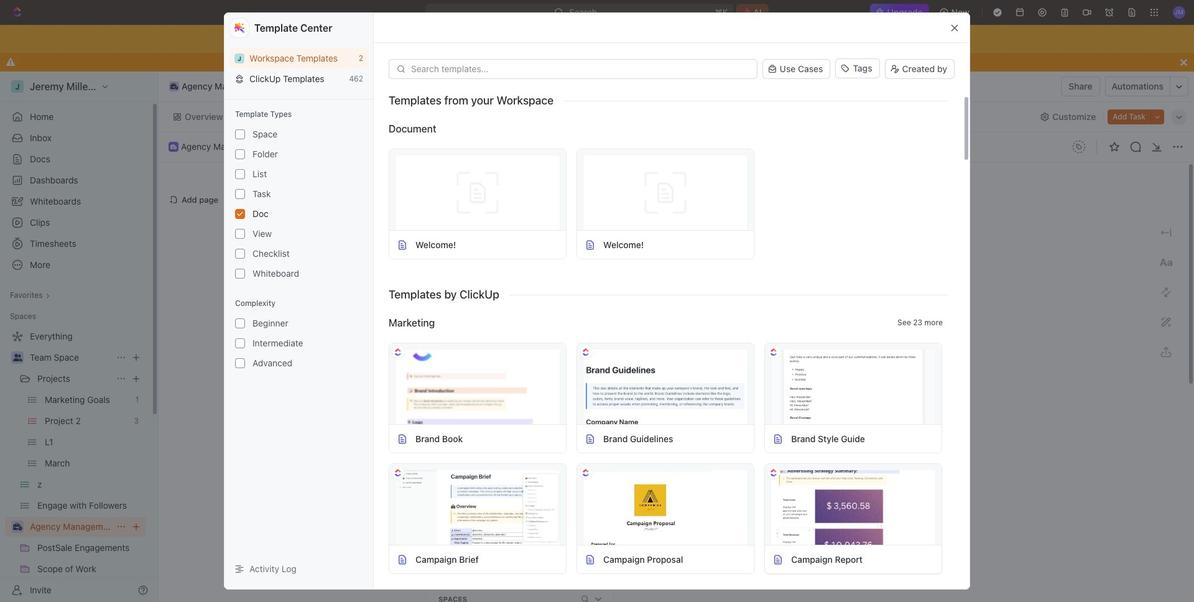 Task type: vqa. For each thing, say whether or not it's contained in the screenshot.
business time IMAGE in the Sidebar navigation
yes



Task type: locate. For each thing, give the bounding box(es) containing it.
doc template image
[[585, 239, 596, 250], [397, 433, 408, 444], [585, 433, 596, 444], [585, 554, 596, 565]]

doc template element
[[397, 239, 408, 250], [585, 239, 596, 250], [397, 433, 408, 444], [585, 433, 596, 444], [773, 433, 784, 444], [397, 554, 408, 565], [585, 554, 596, 565], [773, 554, 784, 565]]

None checkbox
[[235, 129, 245, 139], [235, 149, 245, 159], [235, 169, 245, 179], [235, 189, 245, 199], [235, 209, 245, 219], [235, 249, 245, 259], [235, 338, 245, 348], [235, 358, 245, 368], [235, 129, 245, 139], [235, 149, 245, 159], [235, 169, 245, 179], [235, 189, 245, 199], [235, 209, 245, 219], [235, 249, 245, 259], [235, 338, 245, 348], [235, 358, 245, 368]]

1 vertical spatial business time image
[[13, 523, 22, 531]]

0 horizontal spatial business time image
[[13, 523, 22, 531]]

tree
[[5, 327, 146, 602]]

jeremy miller's workspace, , element
[[235, 53, 244, 63]]

business time image
[[170, 83, 178, 90]]

None checkbox
[[235, 229, 245, 239], [235, 269, 245, 279], [235, 319, 245, 329], [235, 229, 245, 239], [235, 269, 245, 279], [235, 319, 245, 329]]

doc template image
[[397, 239, 408, 250], [773, 433, 784, 444], [397, 554, 408, 565], [773, 554, 784, 565]]

1 horizontal spatial business time image
[[170, 144, 177, 149]]

business time image
[[170, 144, 177, 149], [13, 523, 22, 531]]

user group image
[[13, 354, 22, 361]]



Task type: describe. For each thing, give the bounding box(es) containing it.
sidebar navigation
[[0, 72, 159, 602]]

Search templates... text field
[[411, 64, 750, 74]]

tree inside the sidebar navigation
[[5, 327, 146, 602]]

business time image inside tree
[[13, 523, 22, 531]]

0 vertical spatial business time image
[[170, 144, 177, 149]]



